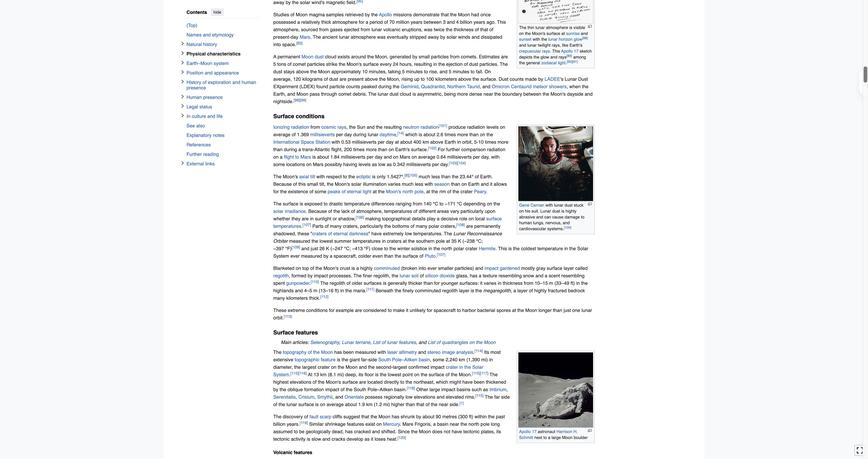 Task type: describe. For each thing, give the bounding box(es) containing it.
4 x small image from the top
[[181, 95, 185, 99]]

fullscreen image
[[857, 447, 864, 454]]

4 x small image from the top
[[181, 114, 185, 118]]

5 x small image from the top
[[181, 161, 185, 165]]

3 x small image from the top
[[181, 70, 185, 74]]

3 x small image from the top
[[181, 104, 185, 108]]



Task type: vqa. For each thing, say whether or not it's contained in the screenshot.
you
no



Task type: locate. For each thing, give the bounding box(es) containing it.
1 x small image from the top
[[181, 61, 185, 65]]

2 x small image from the top
[[181, 80, 185, 84]]

note
[[274, 339, 595, 346]]

x small image
[[181, 42, 185, 46], [181, 51, 185, 55], [181, 70, 185, 74], [181, 95, 185, 99]]

2 x small image from the top
[[181, 51, 185, 55]]

1 x small image from the top
[[181, 42, 185, 46]]

x small image
[[181, 61, 185, 65], [181, 80, 185, 84], [181, 104, 185, 108], [181, 114, 185, 118], [181, 161, 185, 165]]



